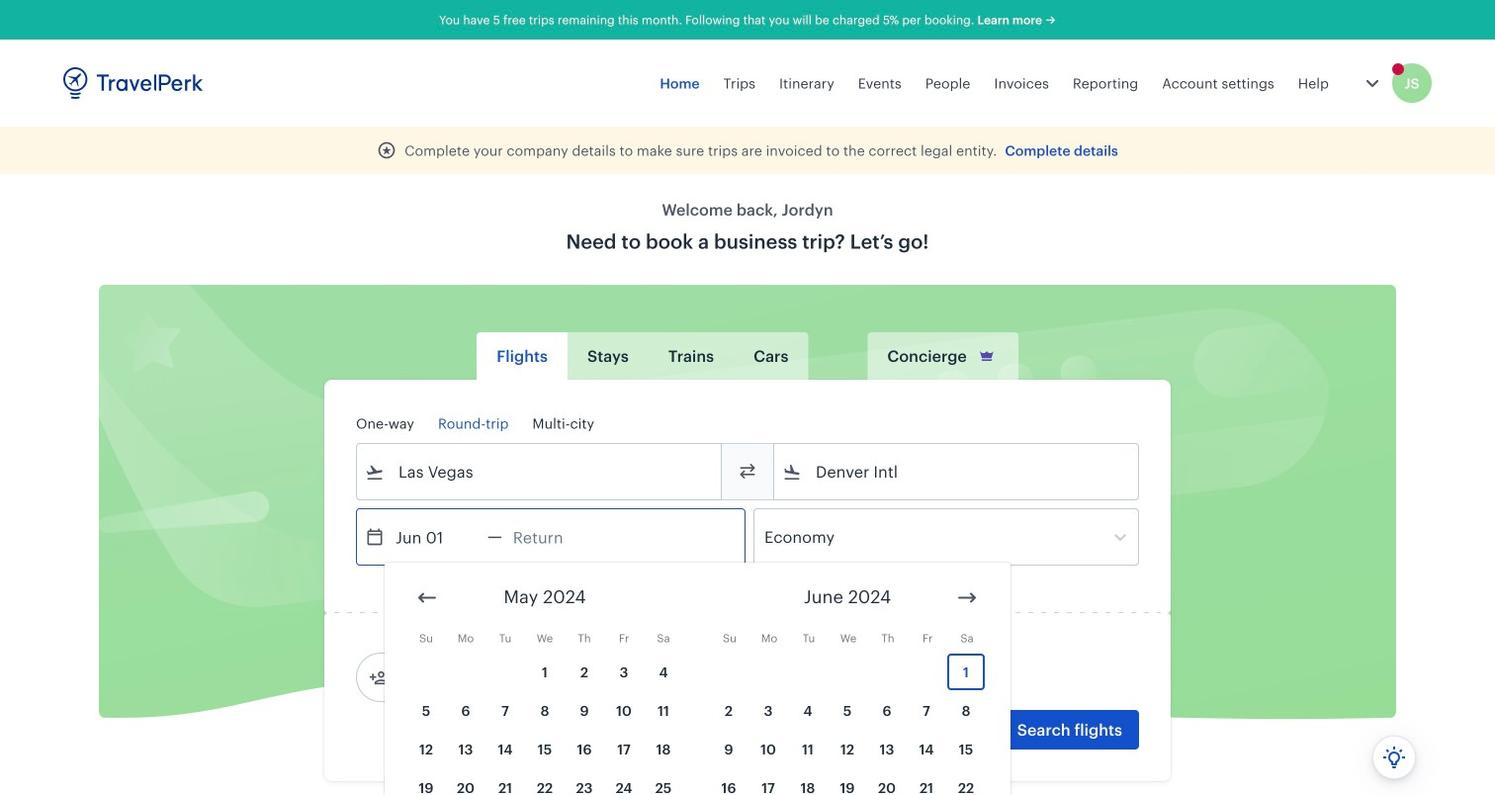 Task type: describe. For each thing, give the bounding box(es) containing it.
Return text field
[[502, 510, 605, 565]]

Add first traveler search field
[[389, 662, 595, 694]]



Task type: locate. For each thing, give the bounding box(es) containing it.
Depart text field
[[385, 510, 488, 565]]

move backward to switch to the previous month. image
[[416, 586, 439, 610]]

From search field
[[385, 456, 696, 488]]

move forward to switch to the next month. image
[[956, 586, 980, 610]]

calendar application
[[385, 563, 1496, 795]]

To search field
[[802, 456, 1113, 488]]



